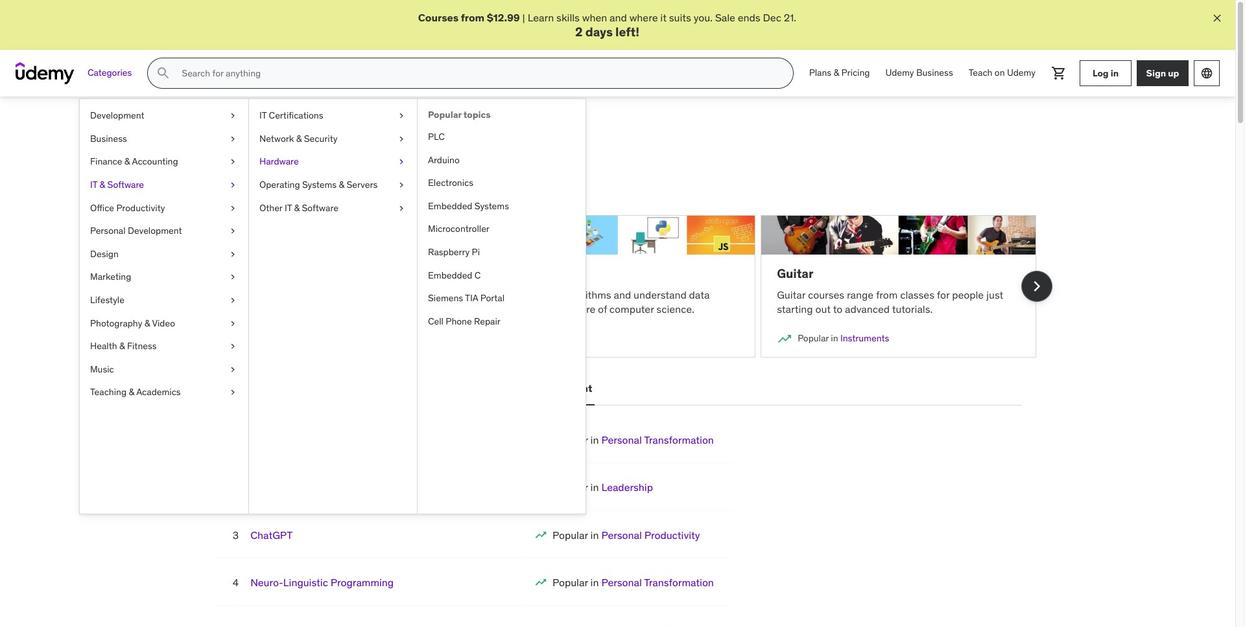 Task type: locate. For each thing, give the bounding box(es) containing it.
personal transformation link
[[601, 434, 714, 447], [601, 577, 714, 590]]

0 vertical spatial transformation
[[644, 434, 714, 447]]

xsmall image for other it & software
[[396, 202, 407, 215]]

cell phone repair
[[428, 316, 501, 327]]

and up left!
[[610, 11, 627, 24]]

xsmall image inside lifestyle link
[[228, 294, 238, 307]]

0 vertical spatial skills
[[556, 11, 580, 24]]

xsmall image inside teaching & academics link
[[228, 387, 238, 399]]

guitar for guitar courses range from classes for people just starting out to advanced tutorials.
[[777, 288, 805, 301]]

2 popular in personal transformation from the top
[[553, 577, 714, 590]]

embedded down raspberry
[[428, 269, 472, 281]]

productivity
[[116, 202, 165, 214], [644, 529, 700, 542]]

2 embedded from the top
[[428, 269, 472, 281]]

learn
[[528, 11, 554, 24], [199, 165, 225, 178], [496, 288, 522, 301]]

c
[[475, 269, 481, 281]]

udemy
[[885, 67, 914, 79], [1007, 67, 1036, 79]]

submit search image
[[156, 66, 171, 81]]

1 cell from the top
[[553, 434, 714, 447]]

popular in image for neuro-linguistic programming
[[534, 577, 547, 590]]

core
[[575, 303, 595, 316]]

to right how
[[448, 288, 458, 301]]

popular in image
[[215, 331, 231, 347], [534, 529, 547, 542], [534, 577, 547, 590]]

2 horizontal spatial from
[[876, 288, 898, 301]]

1 vertical spatial personal transformation link
[[601, 577, 714, 590]]

cell
[[553, 434, 714, 447], [553, 481, 653, 494], [553, 529, 700, 542], [553, 577, 714, 590], [553, 624, 714, 628]]

ends
[[738, 11, 760, 24]]

systems down completely
[[302, 179, 337, 191]]

embedded inside "link"
[[428, 200, 472, 212]]

0 vertical spatial popular in personal transformation
[[553, 434, 714, 447]]

xsmall image
[[228, 110, 238, 122], [396, 110, 407, 122], [396, 156, 407, 169], [228, 179, 238, 192], [396, 179, 407, 192], [396, 202, 407, 215], [228, 317, 238, 330], [228, 341, 238, 353], [228, 364, 238, 376]]

0 horizontal spatial personal development
[[90, 225, 182, 237]]

guitar inside "guitar courses range from classes for people just starting out to advanced tutorials."
[[777, 288, 805, 301]]

1 horizontal spatial business
[[916, 67, 953, 79]]

sign up
[[1146, 67, 1179, 79]]

popular in leadership
[[553, 481, 653, 494]]

software down operating systems & servers
[[302, 202, 338, 214]]

personal inside personal development link
[[90, 225, 126, 237]]

popular in personal transformation down popular in personal productivity
[[553, 577, 714, 590]]

in
[[1111, 67, 1119, 79], [269, 333, 276, 344], [831, 333, 838, 344], [591, 434, 599, 447], [591, 481, 599, 494], [591, 529, 599, 542], [591, 577, 599, 590]]

from left "$12.99"
[[461, 11, 484, 24]]

it for it certifications
[[259, 110, 267, 121]]

0 vertical spatial learn
[[528, 11, 554, 24]]

hardware element
[[417, 99, 586, 514]]

phone
[[446, 316, 472, 327]]

close image
[[1211, 12, 1224, 25]]

3
[[233, 529, 239, 542]]

it right other
[[285, 202, 292, 214]]

2 vertical spatial and
[[614, 288, 631, 301]]

learn inside learn to build algorithms and understand data structures at the core of computer science.
[[496, 288, 522, 301]]

0 vertical spatial and
[[610, 11, 627, 24]]

plc
[[428, 131, 445, 143]]

xsmall image inside finance & accounting link
[[228, 156, 238, 169]]

xsmall image inside health & fitness link
[[228, 341, 238, 353]]

1 horizontal spatial systems
[[475, 200, 509, 212]]

development inside button
[[526, 382, 592, 395]]

business up finance
[[90, 133, 127, 144]]

0 horizontal spatial productivity
[[116, 202, 165, 214]]

0 horizontal spatial systems
[[302, 179, 337, 191]]

development for personal development button
[[526, 382, 592, 395]]

& for academics
[[129, 387, 134, 398]]

it inside it & software link
[[90, 179, 97, 191]]

0 vertical spatial personal transformation link
[[601, 434, 714, 447]]

raspberry
[[428, 246, 470, 258]]

1 transformation from the top
[[644, 434, 714, 447]]

you.
[[694, 11, 713, 24]]

popular in image for chatgpt
[[534, 529, 547, 542]]

personal development inside button
[[481, 382, 592, 395]]

embedded down electronics
[[428, 200, 472, 212]]

machine learning
[[215, 266, 319, 282]]

1 guitar from the top
[[777, 266, 813, 282]]

xsmall image inside personal development link
[[228, 225, 238, 238]]

understand
[[634, 288, 687, 301]]

popular in personal transformation up leadership link
[[553, 434, 714, 447]]

out
[[815, 303, 831, 316]]

personal transformation link down personal productivity link
[[601, 577, 714, 590]]

it up "network"
[[259, 110, 267, 121]]

2 horizontal spatial learn
[[528, 11, 554, 24]]

& right plans
[[834, 67, 839, 79]]

it up office
[[90, 179, 97, 191]]

1 udemy from the left
[[885, 67, 914, 79]]

learn inside courses from $12.99 | learn skills when and where it suits you. sale ends dec 21. 2 days left!
[[528, 11, 554, 24]]

carousel element
[[199, 200, 1052, 374]]

systems
[[302, 179, 337, 191], [475, 200, 509, 212]]

0 vertical spatial systems
[[302, 179, 337, 191]]

& for fitness
[[119, 341, 125, 352]]

and inside learn to build algorithms and understand data structures at the core of computer science.
[[614, 288, 631, 301]]

it inside other it & software link
[[285, 202, 292, 214]]

1 horizontal spatial from
[[461, 11, 484, 24]]

personal development
[[90, 225, 182, 237], [481, 382, 592, 395]]

portal
[[480, 293, 505, 304]]

xsmall image inside other it & software link
[[396, 202, 407, 215]]

1 personal transformation link from the top
[[601, 434, 714, 447]]

embedded systems
[[428, 200, 509, 212]]

1 horizontal spatial topics
[[463, 109, 491, 121]]

xsmall image inside development link
[[228, 110, 238, 122]]

how
[[427, 288, 446, 301]]

0 vertical spatial personal development
[[90, 225, 182, 237]]

2 udemy from the left
[[1007, 67, 1036, 79]]

teach
[[346, 288, 372, 301]]

topics up plc link
[[463, 109, 491, 121]]

xsmall image inside photography & video link
[[228, 317, 238, 330]]

1 horizontal spatial udemy
[[1007, 67, 1036, 79]]

xsmall image inside it & software link
[[228, 179, 238, 192]]

1 vertical spatial embedded
[[428, 269, 472, 281]]

0 horizontal spatial it
[[90, 179, 97, 191]]

0 vertical spatial from
[[461, 11, 484, 24]]

guitar for guitar
[[777, 266, 813, 282]]

transformation
[[644, 434, 714, 447], [644, 577, 714, 590]]

skills right existing
[[467, 165, 490, 178]]

2 vertical spatial it
[[285, 202, 292, 214]]

embedded for embedded systems
[[428, 200, 472, 212]]

to right out
[[833, 303, 843, 316]]

udemy business
[[885, 67, 953, 79]]

personal productivity link
[[601, 529, 700, 542]]

5 cell from the top
[[553, 624, 714, 628]]

1 vertical spatial business
[[90, 133, 127, 144]]

2 vertical spatial from
[[241, 303, 262, 316]]

1 vertical spatial personal development
[[481, 382, 592, 395]]

1 horizontal spatial skills
[[556, 11, 580, 24]]

teaching & academics link
[[80, 382, 248, 405]]

log
[[1093, 67, 1109, 79]]

plans & pricing
[[809, 67, 870, 79]]

& left video
[[144, 317, 150, 329]]

when
[[582, 11, 607, 24]]

office productivity
[[90, 202, 165, 214]]

& right teaching
[[129, 387, 134, 398]]

and up hardware at the left top of page
[[265, 128, 294, 148]]

it & software
[[90, 179, 144, 191]]

0 vertical spatial business
[[916, 67, 953, 79]]

2 vertical spatial learn
[[496, 288, 522, 301]]

lifestyle
[[90, 294, 124, 306]]

1 vertical spatial systems
[[475, 200, 509, 212]]

learn up "structures"
[[496, 288, 522, 301]]

systems inside "link"
[[475, 200, 509, 212]]

electronics link
[[418, 172, 586, 195]]

2 vertical spatial popular in image
[[534, 577, 547, 590]]

1 vertical spatial it
[[90, 179, 97, 191]]

popular inside hardware element
[[428, 109, 461, 121]]

health & fitness
[[90, 341, 157, 352]]

0 vertical spatial embedded
[[428, 200, 472, 212]]

udemy right pricing
[[885, 67, 914, 79]]

1 horizontal spatial it
[[259, 110, 267, 121]]

0 vertical spatial guitar
[[777, 266, 813, 282]]

to left the teach
[[334, 288, 344, 301]]

use statistical probability to teach computers how to learn from data.
[[215, 288, 458, 316]]

finance & accounting link
[[80, 151, 248, 174]]

xsmall image
[[228, 133, 238, 146], [396, 133, 407, 146], [228, 156, 238, 169], [228, 202, 238, 215], [228, 225, 238, 238], [228, 248, 238, 261], [228, 271, 238, 284], [228, 294, 238, 307], [228, 387, 238, 399]]

teach on udemy
[[969, 67, 1036, 79]]

your
[[406, 165, 426, 178]]

electronics
[[428, 177, 473, 189]]

xsmall image inside operating systems & servers link
[[396, 179, 407, 192]]

tutorials.
[[892, 303, 933, 316]]

it inside it certifications link
[[259, 110, 267, 121]]

1 embedded from the top
[[428, 200, 472, 212]]

popular in instruments
[[798, 333, 889, 344]]

dec
[[763, 11, 781, 24]]

0 vertical spatial productivity
[[116, 202, 165, 214]]

& right finance
[[124, 156, 130, 168]]

to up "structures"
[[525, 288, 534, 301]]

existing
[[428, 165, 464, 178]]

21.
[[784, 11, 796, 24]]

software up office productivity
[[107, 179, 144, 191]]

0 horizontal spatial from
[[241, 303, 262, 316]]

and inside courses from $12.99 | learn skills when and where it suits you. sale ends dec 21. 2 days left!
[[610, 11, 627, 24]]

2 vertical spatial development
[[526, 382, 592, 395]]

1 vertical spatial from
[[876, 288, 898, 301]]

xsmall image for network & security
[[396, 133, 407, 146]]

& right other
[[294, 202, 300, 214]]

0 horizontal spatial software
[[107, 179, 144, 191]]

and up computer
[[614, 288, 631, 301]]

& inside 'link'
[[296, 133, 302, 144]]

popular in personal transformation for 'personal transformation' link associated with second cell from the bottom
[[553, 577, 714, 590]]

xsmall image inside marketing link
[[228, 271, 238, 284]]

1 vertical spatial guitar
[[777, 288, 805, 301]]

0 vertical spatial topics
[[463, 109, 491, 121]]

photography & video
[[90, 317, 175, 329]]

1 vertical spatial popular in personal transformation
[[553, 577, 714, 590]]

1 vertical spatial popular in image
[[534, 529, 547, 542]]

xsmall image inside design link
[[228, 248, 238, 261]]

1 vertical spatial topics
[[368, 128, 415, 148]]

udemy right on at the right top of page
[[1007, 67, 1036, 79]]

machine
[[215, 266, 265, 282]]

tia
[[465, 293, 478, 304]]

1 horizontal spatial software
[[302, 202, 338, 214]]

systems for operating
[[302, 179, 337, 191]]

popular in image inside carousel element
[[215, 331, 231, 347]]

xsmall image inside business link
[[228, 133, 238, 146]]

0 vertical spatial popular in image
[[215, 331, 231, 347]]

0 vertical spatial development
[[90, 110, 144, 121]]

business left teach
[[916, 67, 953, 79]]

1 horizontal spatial personal development
[[481, 382, 592, 395]]

personal transformation link up leadership
[[601, 434, 714, 447]]

Search for anything text field
[[179, 62, 777, 84]]

xsmall image inside 'office productivity' link
[[228, 202, 238, 215]]

personal
[[90, 225, 126, 237], [481, 382, 524, 395], [601, 434, 642, 447], [601, 529, 642, 542], [601, 577, 642, 590]]

0 vertical spatial it
[[259, 110, 267, 121]]

0 horizontal spatial udemy
[[885, 67, 914, 79]]

learn something completely new or improve your existing skills
[[199, 165, 490, 178]]

from up advanced
[[876, 288, 898, 301]]

in down 'popular in leadership'
[[591, 529, 599, 542]]

microcontroller link
[[418, 218, 586, 241]]

hardware
[[259, 156, 299, 168]]

2 personal transformation link from the top
[[601, 577, 714, 590]]

certifications
[[269, 110, 323, 121]]

arduino
[[428, 154, 460, 166]]

guitar
[[777, 266, 813, 282], [777, 288, 805, 301]]

& for video
[[144, 317, 150, 329]]

starting
[[777, 303, 813, 316]]

1 popular in personal transformation from the top
[[553, 434, 714, 447]]

1 vertical spatial transformation
[[644, 577, 714, 590]]

something
[[228, 165, 277, 178]]

xsmall image inside it certifications link
[[396, 110, 407, 122]]

learn left the "something"
[[199, 165, 225, 178]]

2 horizontal spatial it
[[285, 202, 292, 214]]

xsmall image for office productivity
[[228, 202, 238, 215]]

1 horizontal spatial productivity
[[644, 529, 700, 542]]

learn right |
[[528, 11, 554, 24]]

in left leadership
[[591, 481, 599, 494]]

operating
[[259, 179, 300, 191]]

xsmall image inside network & security 'link'
[[396, 133, 407, 146]]

topics up improve in the left top of the page
[[368, 128, 415, 148]]

1 vertical spatial development
[[128, 225, 182, 237]]

courses
[[808, 288, 844, 301]]

systems for embedded
[[475, 200, 509, 212]]

network & security
[[259, 133, 337, 144]]

& up office
[[100, 179, 105, 191]]

0 vertical spatial software
[[107, 179, 144, 191]]

topics
[[463, 109, 491, 121], [368, 128, 415, 148]]

learn for learn to build algorithms and understand data structures at the core of computer science.
[[496, 288, 522, 301]]

0 horizontal spatial learn
[[199, 165, 225, 178]]

teach
[[969, 67, 992, 79]]

systems down electronics link
[[475, 200, 509, 212]]

teach on udemy link
[[961, 58, 1043, 89]]

1 vertical spatial learn
[[199, 165, 225, 178]]

1 horizontal spatial learn
[[496, 288, 522, 301]]

other it & software link
[[249, 197, 417, 220]]

& left security
[[296, 133, 302, 144]]

xsmall image inside music link
[[228, 364, 238, 376]]

2 guitar from the top
[[777, 288, 805, 301]]

computers
[[374, 288, 424, 301]]

0 horizontal spatial skills
[[467, 165, 490, 178]]

xsmall image inside hardware link
[[396, 156, 407, 169]]

from down statistical
[[241, 303, 262, 316]]

skills up 2
[[556, 11, 580, 24]]

& right health
[[119, 341, 125, 352]]

& down new
[[339, 179, 344, 191]]

4
[[233, 577, 239, 590]]

&
[[834, 67, 839, 79], [296, 133, 302, 144], [124, 156, 130, 168], [100, 179, 105, 191], [339, 179, 344, 191], [294, 202, 300, 214], [144, 317, 150, 329], [119, 341, 125, 352], [129, 387, 134, 398]]

instruments link
[[840, 333, 889, 344]]



Task type: vqa. For each thing, say whether or not it's contained in the screenshot.
& associated with Accounting
yes



Task type: describe. For each thing, give the bounding box(es) containing it.
suits
[[669, 11, 691, 24]]

1 vertical spatial software
[[302, 202, 338, 214]]

the
[[557, 303, 573, 316]]

from inside "guitar courses range from classes for people just starting out to advanced tutorials."
[[876, 288, 898, 301]]

learn for learn something completely new or improve your existing skills
[[199, 165, 225, 178]]

trending
[[297, 128, 365, 148]]

on
[[995, 67, 1005, 79]]

plc link
[[418, 126, 586, 149]]

lifestyle link
[[80, 289, 248, 312]]

next image
[[1026, 276, 1047, 297]]

2 cell from the top
[[553, 481, 653, 494]]

for
[[937, 288, 950, 301]]

instruments
[[840, 333, 889, 344]]

pi
[[472, 246, 480, 258]]

development for personal development link
[[128, 225, 182, 237]]

$12.99
[[487, 11, 520, 24]]

shopping cart with 0 items image
[[1051, 66, 1067, 81]]

build
[[537, 288, 559, 301]]

completely
[[279, 165, 330, 178]]

plans & pricing link
[[801, 58, 878, 89]]

popular in
[[236, 333, 276, 344]]

in down data. in the left of the page
[[269, 333, 276, 344]]

design
[[90, 248, 119, 260]]

raspberry pi link
[[418, 241, 586, 264]]

xsmall image for teaching & academics
[[228, 387, 238, 399]]

& for security
[[296, 133, 302, 144]]

it & software link
[[80, 174, 248, 197]]

raspberry pi
[[428, 246, 480, 258]]

personal transformation link for second cell from the bottom
[[601, 577, 714, 590]]

personal development button
[[478, 374, 595, 405]]

1 vertical spatial productivity
[[644, 529, 700, 542]]

neuro-linguistic programming
[[250, 577, 394, 590]]

probability
[[283, 288, 332, 301]]

academics
[[136, 387, 181, 398]]

hardware link
[[249, 151, 417, 174]]

embedded for embedded c
[[428, 269, 472, 281]]

categories button
[[80, 58, 140, 89]]

4 cell from the top
[[553, 577, 714, 590]]

it certifications
[[259, 110, 323, 121]]

of
[[598, 303, 607, 316]]

up
[[1168, 67, 1179, 79]]

from inside courses from $12.99 | learn skills when and where it suits you. sale ends dec 21. 2 days left!
[[461, 11, 484, 24]]

xsmall image for marketing
[[228, 271, 238, 284]]

3 cell from the top
[[553, 529, 700, 542]]

personal development for personal development link
[[90, 225, 182, 237]]

finance & accounting
[[90, 156, 178, 168]]

xsmall image for music
[[228, 364, 238, 376]]

log in link
[[1080, 60, 1132, 86]]

0 horizontal spatial business
[[90, 133, 127, 144]]

xsmall image for development
[[228, 110, 238, 122]]

xsmall image for health & fitness
[[228, 341, 238, 353]]

sign up link
[[1137, 60, 1189, 86]]

chatgpt link
[[250, 529, 293, 542]]

science.
[[656, 303, 694, 316]]

in down popular in personal productivity
[[591, 577, 599, 590]]

popular in personal transformation for 'personal transformation' link corresponding to 1st cell
[[553, 434, 714, 447]]

xsmall image for finance & accounting
[[228, 156, 238, 169]]

xsmall image for it certifications
[[396, 110, 407, 122]]

neuro-linguistic programming link
[[250, 577, 394, 590]]

popular in image
[[777, 331, 793, 347]]

advanced
[[845, 303, 890, 316]]

popular topics
[[428, 109, 491, 121]]

where
[[629, 11, 658, 24]]

embedded systems link
[[418, 195, 586, 218]]

in right "log"
[[1111, 67, 1119, 79]]

algorithms
[[562, 288, 611, 301]]

& for pricing
[[834, 67, 839, 79]]

1 vertical spatial and
[[265, 128, 294, 148]]

2
[[575, 24, 583, 40]]

pricing
[[841, 67, 870, 79]]

courses from $12.99 | learn skills when and where it suits you. sale ends dec 21. 2 days left!
[[418, 11, 796, 40]]

left!
[[615, 24, 639, 40]]

siemens tia portal link
[[418, 287, 586, 310]]

improve
[[366, 165, 403, 178]]

computer
[[609, 303, 654, 316]]

range
[[847, 288, 874, 301]]

or
[[354, 165, 364, 178]]

xsmall image for operating systems & servers
[[396, 179, 407, 192]]

statistical
[[235, 288, 280, 301]]

chatgpt
[[250, 529, 293, 542]]

xsmall image for hardware
[[396, 156, 407, 169]]

skills inside courses from $12.99 | learn skills when and where it suits you. sale ends dec 21. 2 days left!
[[556, 11, 580, 24]]

log in
[[1093, 67, 1119, 79]]

udemy image
[[16, 62, 75, 84]]

personal development for personal development button
[[481, 382, 592, 395]]

xsmall image for photography & video
[[228, 317, 238, 330]]

health & fitness link
[[80, 335, 248, 358]]

in up 'popular in leadership'
[[591, 434, 599, 447]]

xsmall image for personal development
[[228, 225, 238, 238]]

guitar courses range from classes for people just starting out to advanced tutorials.
[[777, 288, 1003, 316]]

development link
[[80, 105, 248, 128]]

to inside "guitar courses range from classes for people just starting out to advanced tutorials."
[[833, 303, 843, 316]]

use
[[215, 288, 233, 301]]

in left instruments link
[[831, 333, 838, 344]]

it
[[660, 11, 667, 24]]

2 transformation from the top
[[644, 577, 714, 590]]

office
[[90, 202, 114, 214]]

topics inside hardware element
[[463, 109, 491, 121]]

microcontroller
[[428, 223, 490, 235]]

personal development link
[[80, 220, 248, 243]]

arduino link
[[418, 149, 586, 172]]

xsmall image for business
[[228, 133, 238, 146]]

classes
[[900, 288, 934, 301]]

music
[[90, 364, 114, 375]]

finance
[[90, 156, 122, 168]]

choose a language image
[[1200, 67, 1213, 80]]

network & security link
[[249, 128, 417, 151]]

to inside learn to build algorithms and understand data structures at the core of computer science.
[[525, 288, 534, 301]]

repair
[[474, 316, 501, 327]]

it for it & software
[[90, 179, 97, 191]]

operating systems & servers
[[259, 179, 378, 191]]

learn
[[215, 303, 238, 316]]

personal transformation link for 1st cell
[[601, 434, 714, 447]]

|
[[522, 11, 525, 24]]

personal inside personal development button
[[481, 382, 524, 395]]

structures
[[496, 303, 543, 316]]

& for accounting
[[124, 156, 130, 168]]

xsmall image for it & software
[[228, 179, 238, 192]]

xsmall image for lifestyle
[[228, 294, 238, 307]]

music link
[[80, 358, 248, 382]]

xsmall image for design
[[228, 248, 238, 261]]

just
[[986, 288, 1003, 301]]

siemens
[[428, 293, 463, 304]]

photography
[[90, 317, 142, 329]]

popular in personal productivity
[[553, 529, 700, 542]]

0 horizontal spatial topics
[[368, 128, 415, 148]]

udemy business link
[[878, 58, 961, 89]]

& for software
[[100, 179, 105, 191]]

from inside use statistical probability to teach computers how to learn from data.
[[241, 303, 262, 316]]

1 vertical spatial skills
[[467, 165, 490, 178]]

teaching & academics
[[90, 387, 181, 398]]

siemens tia portal
[[428, 293, 505, 304]]

fitness
[[127, 341, 157, 352]]



